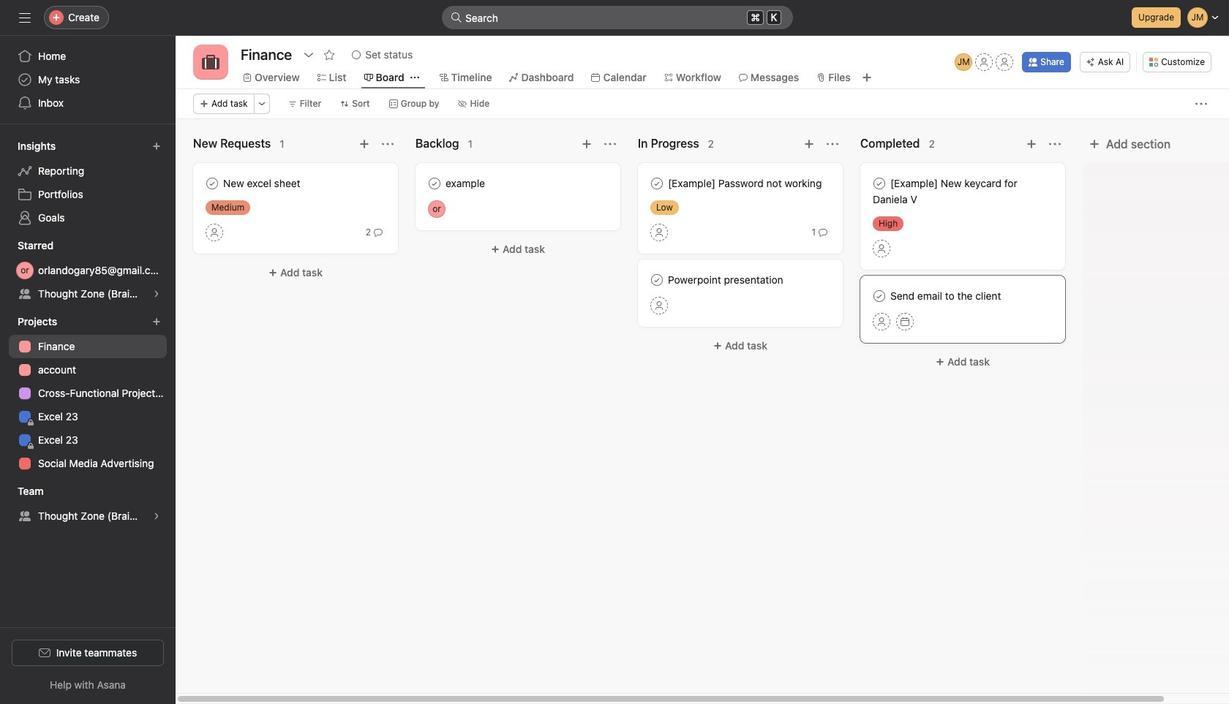 Task type: describe. For each thing, give the bounding box(es) containing it.
global element
[[0, 36, 176, 124]]

add task image for more section actions icon
[[581, 138, 593, 150]]

0 horizontal spatial more actions image
[[257, 99, 266, 108]]

hide sidebar image
[[19, 12, 31, 23]]

starred element
[[0, 233, 176, 309]]

0 horizontal spatial mark complete image
[[648, 175, 666, 192]]

prominent image
[[451, 12, 462, 23]]

Mark complete checkbox
[[203, 175, 221, 192]]

add task image for 2 comments icon more section actions image
[[358, 138, 370, 150]]

or image
[[432, 200, 441, 218]]

4 add task image from the left
[[1026, 138, 1037, 150]]

1 horizontal spatial more actions image
[[1195, 98, 1207, 110]]

add task image for 1 comment "icon"'s more section actions image
[[803, 138, 815, 150]]

tab actions image
[[410, 73, 419, 82]]

add tab image
[[861, 72, 873, 83]]

jm image
[[957, 53, 970, 71]]

see details, thought zone (brainstorm space) image inside teams element
[[152, 512, 161, 521]]

projects element
[[0, 309, 176, 478]]

more section actions image
[[604, 138, 616, 150]]



Task type: locate. For each thing, give the bounding box(es) containing it.
add task image
[[358, 138, 370, 150], [581, 138, 593, 150], [803, 138, 815, 150], [1026, 138, 1037, 150]]

2 more section actions image from the left
[[827, 138, 838, 150]]

more section actions image
[[382, 138, 394, 150], [827, 138, 838, 150]]

1 horizontal spatial mark complete image
[[871, 288, 888, 305]]

2 comments image
[[374, 228, 383, 237]]

see details, thought zone (brainstorm space) image
[[152, 290, 161, 298], [152, 512, 161, 521]]

new project or portfolio image
[[152, 318, 161, 326]]

or image
[[21, 262, 29, 279]]

1 vertical spatial see details, thought zone (brainstorm space) image
[[152, 512, 161, 521]]

briefcase image
[[202, 53, 219, 71]]

see details, thought zone (brainstorm space) image inside starred element
[[152, 290, 161, 298]]

0 vertical spatial see details, thought zone (brainstorm space) image
[[152, 290, 161, 298]]

1 comment image
[[819, 228, 827, 237]]

1 vertical spatial mark complete image
[[871, 288, 888, 305]]

Mark complete checkbox
[[426, 175, 443, 192], [648, 175, 666, 192], [871, 175, 888, 192], [648, 271, 666, 289], [871, 288, 888, 305]]

mark complete image
[[203, 175, 221, 192], [426, 175, 443, 192], [871, 175, 888, 192], [648, 271, 666, 289]]

0 horizontal spatial more section actions image
[[382, 138, 394, 150]]

3 add task image from the left
[[803, 138, 815, 150]]

1 more section actions image from the left
[[382, 138, 394, 150]]

mark complete image
[[648, 175, 666, 192], [871, 288, 888, 305]]

more section actions image for 2 comments icon
[[382, 138, 394, 150]]

new insights image
[[152, 142, 161, 151]]

2 see details, thought zone (brainstorm space) image from the top
[[152, 512, 161, 521]]

more section actions image for 1 comment "icon"
[[827, 138, 838, 150]]

Search tasks, projects, and more text field
[[442, 6, 793, 29]]

Write a task name text field
[[873, 288, 1053, 304]]

2 add task image from the left
[[581, 138, 593, 150]]

1 horizontal spatial more section actions image
[[827, 138, 838, 150]]

None field
[[442, 6, 793, 29]]

add to starred image
[[324, 49, 335, 61]]

1 add task image from the left
[[358, 138, 370, 150]]

0 vertical spatial mark complete image
[[648, 175, 666, 192]]

show options image
[[303, 49, 315, 61]]

more actions image
[[1195, 98, 1207, 110], [257, 99, 266, 108]]

None text field
[[237, 42, 296, 68]]

1 see details, thought zone (brainstorm space) image from the top
[[152, 290, 161, 298]]

insights element
[[0, 133, 176, 233]]

teams element
[[0, 478, 176, 531]]



Task type: vqa. For each thing, say whether or not it's contained in the screenshot.
'At Mention' image to the left
no



